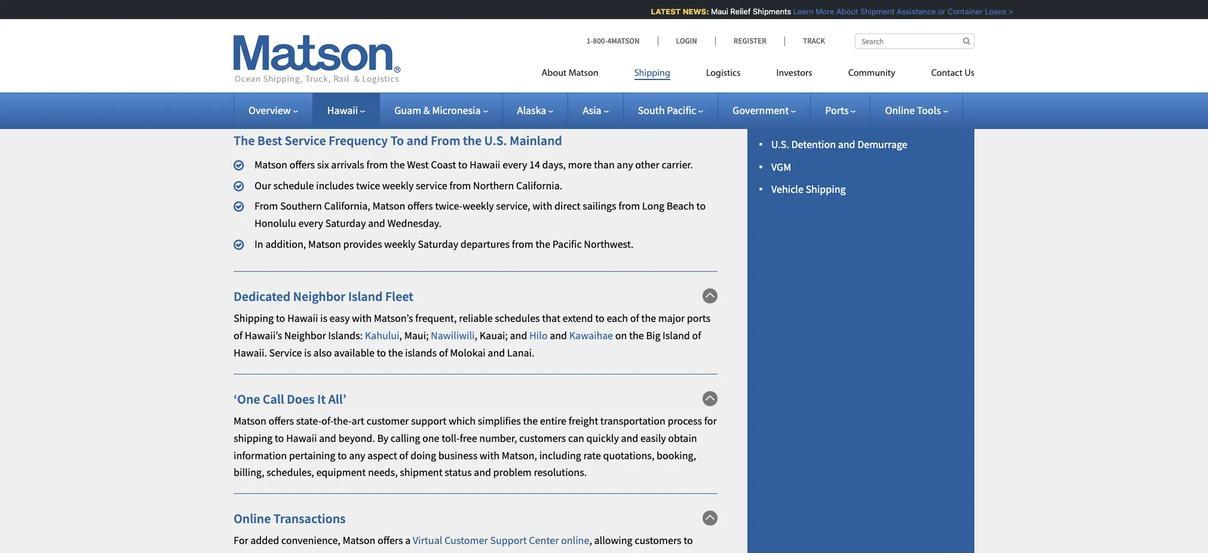 Task type: locate. For each thing, give the bounding box(es) containing it.
1 horizontal spatial has
[[629, 32, 645, 45]]

0 vertical spatial has
[[365, 14, 380, 28]]

2 vertical spatial weekly
[[384, 237, 416, 251]]

1 vertical spatial about
[[542, 69, 567, 78]]

shipping up information
[[234, 431, 273, 445]]

1 vertical spatial pacific
[[553, 237, 582, 251]]

1 horizontal spatial shipping
[[554, 66, 593, 80]]

kahului
[[365, 329, 400, 342]]

shipping up south
[[634, 69, 670, 78]]

entire
[[540, 414, 567, 428]]

status
[[445, 466, 472, 479]]

to inside on the big island of hawaii. service is also available to the islands of molokai and lanai.
[[377, 346, 386, 360]]

saturday down wednesday.
[[418, 237, 458, 251]]

u.s. down distinguished
[[484, 132, 507, 149]]

state
[[674, 14, 696, 28]]

1 horizontal spatial about
[[832, 7, 854, 16]]

support
[[490, 534, 527, 548]]

1 horizontal spatial container
[[943, 7, 979, 16]]

hawaii down dedicated neighbor island fleet
[[287, 311, 318, 325]]

in up pacific.
[[394, 66, 402, 80]]

, left the maui;
[[400, 329, 402, 342]]

0 vertical spatial saturday
[[325, 216, 366, 230]]

0 horizontal spatial customers
[[519, 431, 566, 445]]

as
[[698, 14, 708, 28]]

island
[[348, 288, 383, 305], [663, 329, 690, 342]]

0 vertical spatial in
[[394, 66, 402, 80]]

'one
[[234, 391, 260, 407]]

any right than
[[617, 158, 633, 171]]

weekly down wednesday.
[[384, 237, 416, 251]]

contact us link
[[914, 63, 975, 87]]

and right to
[[407, 132, 428, 149]]

1 vertical spatial matson's
[[273, 111, 323, 127]]

1 vertical spatial from
[[255, 199, 278, 213]]

of inside matson offers state-of-the-art customer support which simplifies the entire freight transportation process for shipping to hawaii and beyond. by calling one toll-free number, customers can quickly and easily obtain information pertaining to any aspect of doing business with matson, including rate quotations, booking, billing, schedules, equipment needs, shipment status and problem resolutions.
[[399, 448, 408, 462]]

0 horizontal spatial carrier.
[[354, 32, 386, 45]]

0 horizontal spatial pacific
[[553, 237, 582, 251]]

0 vertical spatial from
[[431, 132, 460, 149]]

every left "14"
[[503, 158, 527, 171]]

about up refrigerated container shipping link
[[832, 7, 854, 16]]

beginning
[[261, 66, 306, 80]]

1 vertical spatial service
[[269, 346, 302, 360]]

of down recognized
[[585, 32, 594, 45]]

, inside , allowing customers to utilize today's technology to
[[589, 534, 592, 548]]

refrigerated container shipping link
[[771, 24, 915, 38]]

with
[[533, 199, 552, 213], [352, 311, 372, 325], [480, 448, 500, 462]]

carrier.
[[354, 32, 386, 45], [662, 158, 693, 171]]

transportation
[[600, 414, 666, 428]]

service down coast
[[416, 178, 447, 192]]

1 vertical spatial overview
[[249, 103, 291, 117]]

is inside 'shipping to hawaii is easy with matson's frequent, reliable schedules that extend to each of the major ports of hawaii's neighbor islands:'
[[320, 311, 327, 325]]

nawiliwili
[[431, 329, 475, 342]]

online up for
[[234, 510, 271, 527]]

is left easy
[[320, 311, 327, 325]]

significant.
[[234, 49, 283, 62]]

hawaii up to
[[383, 111, 421, 127]]

the left last
[[320, 66, 334, 80]]

shipping up hawaii's
[[234, 311, 274, 325]]

1 vertical spatial with
[[352, 311, 372, 325]]

contact
[[931, 69, 963, 78]]

offers up wednesday.
[[408, 199, 433, 213]]

1 horizontal spatial from
[[431, 132, 460, 149]]

saturday down california, on the left of the page
[[325, 216, 366, 230]]

instrumental
[[512, 49, 569, 62]]

call
[[263, 391, 284, 407]]

matson's inside matson navigation company has been serving hawaii since 1882 and is recognized throughout the state as the islands' premier ocean carrier. matson's role in the economic development of hawaii has been significant. its famed passenger liners and waikiki hotels were instrumental in the development of tourism in the beginning of the last century. in the 1950s, matson revolutionized shipping services to hawaii when it introduced containerization in the pacific.
[[388, 32, 427, 45]]

0 horizontal spatial container
[[829, 24, 873, 38]]

0 horizontal spatial in
[[255, 237, 263, 251]]

0 vertical spatial development
[[523, 32, 583, 45]]

includes
[[316, 178, 354, 192]]

, down reliable
[[475, 329, 478, 342]]

1 vertical spatial backtop image
[[703, 511, 718, 526]]

0 horizontal spatial from
[[255, 199, 278, 213]]

doing
[[411, 448, 436, 462]]

development
[[523, 32, 583, 45], [599, 49, 659, 62]]

to
[[391, 132, 404, 149]]

shipping down 1-
[[554, 66, 593, 80]]

0 horizontal spatial about
[[542, 69, 567, 78]]

in down honolulu
[[255, 237, 263, 251]]

2 backtop image from the top
[[703, 511, 718, 526]]

, left allowing
[[589, 534, 592, 548]]

0 horizontal spatial development
[[523, 32, 583, 45]]

california.
[[516, 178, 563, 192]]

by
[[377, 431, 389, 445]]

about down instrumental
[[542, 69, 567, 78]]

'one call does it all'
[[234, 391, 346, 407]]

development down 4matson
[[599, 49, 659, 62]]

neighbor up also
[[284, 329, 326, 342]]

1950s,
[[421, 66, 450, 80]]

1 horizontal spatial service
[[416, 178, 447, 192]]

0 horizontal spatial shipping
[[234, 431, 273, 445]]

0 vertical spatial pacific
[[667, 103, 696, 117]]

customers down entire
[[519, 431, 566, 445]]

service inside 'today, matson's service to hawaii is distinguished by the following features: the best service frequency to and from the u.s. mainland'
[[285, 132, 326, 149]]

0 vertical spatial service
[[285, 132, 326, 149]]

carrier. inside matson navigation company has been serving hawaii since 1882 and is recognized throughout the state as the islands' premier ocean carrier. matson's role in the economic development of hawaii has been significant. its famed passenger liners and waikiki hotels were instrumental in the development of tourism in the beginning of the last century. in the 1950s, matson revolutionized shipping services to hawaii when it introduced containerization in the pacific.
[[354, 32, 386, 45]]

register
[[734, 36, 767, 46]]

1 vertical spatial any
[[349, 448, 365, 462]]

simplifies
[[478, 414, 521, 428]]

government
[[733, 103, 789, 117]]

hawaii inside 'shipping to hawaii is easy with matson's frequent, reliable schedules that extend to each of the major ports of hawaii's neighbor islands:'
[[287, 311, 318, 325]]

offers down 'call'
[[269, 414, 294, 428]]

oversized cargo
[[771, 2, 844, 16]]

coast
[[431, 158, 456, 171]]

development up instrumental
[[523, 32, 583, 45]]

0 vertical spatial matson's
[[388, 32, 427, 45]]

1 vertical spatial every
[[298, 216, 323, 230]]

online
[[561, 534, 589, 548]]

today's
[[263, 551, 296, 553]]

backtop image
[[703, 288, 718, 303]]

2 horizontal spatial ,
[[589, 534, 592, 548]]

4matson
[[608, 36, 640, 46]]

service down hawaii's
[[269, 346, 302, 360]]

0 horizontal spatial island
[[348, 288, 383, 305]]

aspect
[[368, 448, 397, 462]]

1 vertical spatial online
[[234, 510, 271, 527]]

1 horizontal spatial in
[[394, 66, 402, 80]]

the inside matson offers state-of-the-art customer support which simplifies the entire freight transportation process for shipping to hawaii and beyond. by calling one toll-free number, customers can quickly and easily obtain information pertaining to any aspect of doing business with matson, including rate quotations, booking, billing, schedules, equipment needs, shipment status and problem resolutions.
[[523, 414, 538, 428]]

online for online transactions
[[234, 510, 271, 527]]

government link
[[733, 103, 796, 117]]

weekly for saturday
[[384, 237, 416, 251]]

has down throughout
[[629, 32, 645, 45]]

0 horizontal spatial every
[[298, 216, 323, 230]]

honolulu
[[255, 216, 296, 230]]

u.s. detention and demurrage
[[771, 137, 908, 151]]

offers
[[290, 158, 315, 171], [408, 199, 433, 213], [269, 414, 294, 428], [378, 534, 403, 548]]

in down 'significant.'
[[234, 66, 242, 80]]

problem
[[493, 466, 532, 479]]

0 horizontal spatial with
[[352, 311, 372, 325]]

matson
[[234, 14, 267, 28], [452, 66, 485, 80], [569, 69, 599, 78], [255, 158, 287, 171], [373, 199, 405, 213], [308, 237, 341, 251], [234, 414, 267, 428], [343, 534, 376, 548]]

0 vertical spatial carrier.
[[354, 32, 386, 45]]

hawaii inside matson offers state-of-the-art customer support which simplifies the entire freight transportation process for shipping to hawaii and beyond. by calling one toll-free number, customers can quickly and easily obtain information pertaining to any aspect of doing business with matson, including rate quotations, booking, billing, schedules, equipment needs, shipment status and problem resolutions.
[[286, 431, 317, 445]]

1 horizontal spatial customers
[[635, 534, 682, 548]]

that
[[542, 311, 561, 325]]

and down of-
[[319, 431, 336, 445]]

1 horizontal spatial u.s.
[[771, 137, 789, 151]]

matson's inside 'shipping to hawaii is easy with matson's frequent, reliable schedules that extend to each of the major ports of hawaii's neighbor islands:'
[[374, 311, 413, 325]]

1 vertical spatial in
[[255, 237, 263, 251]]

from inside from southern california, matson offers twice-weekly service, with direct sailings from long beach to honolulu every saturday and wednesday.
[[255, 199, 278, 213]]

any inside matson offers state-of-the-art customer support which simplifies the entire freight transportation process for shipping to hawaii and beyond. by calling one toll-free number, customers can quickly and easily obtain information pertaining to any aspect of doing business with matson, including rate quotations, booking, billing, schedules, equipment needs, shipment status and problem resolutions.
[[349, 448, 365, 462]]

service up frequency
[[326, 111, 366, 127]]

0 horizontal spatial service
[[326, 111, 366, 127]]

service
[[326, 111, 366, 127], [416, 178, 447, 192]]

is left also
[[304, 346, 311, 360]]

logistics link
[[688, 63, 759, 87]]

1 vertical spatial development
[[599, 49, 659, 62]]

shipment
[[856, 7, 890, 16]]

container down shipment
[[829, 24, 873, 38]]

has right the company
[[365, 14, 380, 28]]

blue matson logo with ocean, shipping, truck, rail and logistics written beneath it. image
[[234, 35, 401, 84]]

island down the major
[[663, 329, 690, 342]]

and right liners
[[404, 49, 421, 62]]

track link
[[785, 36, 825, 46]]

0 vertical spatial about
[[832, 7, 854, 16]]

overview down refrigerated container shipping link
[[832, 45, 875, 58]]

or
[[934, 7, 941, 16]]

1 vertical spatial customers
[[635, 534, 682, 548]]

does
[[287, 391, 315, 407]]

by
[[515, 111, 529, 127]]

2 horizontal spatial with
[[533, 199, 552, 213]]

0 vertical spatial island
[[348, 288, 383, 305]]

0 horizontal spatial been
[[382, 14, 405, 28]]

matson's up best
[[273, 111, 323, 127]]

0 vertical spatial customers
[[519, 431, 566, 445]]

0 horizontal spatial any
[[349, 448, 365, 462]]

carrier. up passenger
[[354, 32, 386, 45]]

backtop image for online transactions
[[703, 511, 718, 526]]

1 horizontal spatial saturday
[[418, 237, 458, 251]]

0 horizontal spatial has
[[365, 14, 380, 28]]

the down kahului
[[388, 346, 403, 360]]

is left recognized
[[543, 14, 550, 28]]

from up twice-
[[450, 178, 471, 192]]

california,
[[324, 199, 370, 213]]

the inside 'shipping to hawaii is easy with matson's frequent, reliable schedules that extend to each of the major ports of hawaii's neighbor islands:'
[[641, 311, 656, 325]]

beach
[[667, 199, 694, 213]]

container right or on the right top of page
[[943, 7, 979, 16]]

overview link
[[249, 103, 298, 117]]

matson's up kahului
[[374, 311, 413, 325]]

south
[[638, 103, 665, 117]]

is right the guam
[[424, 111, 433, 127]]

1 horizontal spatial island
[[663, 329, 690, 342]]

and up provides
[[368, 216, 385, 230]]

hawaii right 1-
[[596, 32, 627, 45]]

matson inside top menu navigation
[[569, 69, 599, 78]]

a
[[405, 534, 411, 548]]

1 horizontal spatial every
[[503, 158, 527, 171]]

the up 'significant.'
[[234, 32, 248, 45]]

shipping inside matson navigation company has been serving hawaii since 1882 and is recognized throughout the state as the islands' premier ocean carrier. matson's role in the economic development of hawaii has been significant. its famed passenger liners and waikiki hotels were instrumental in the development of tourism in the beginning of the last century. in the 1950s, matson revolutionized shipping services to hawaii when it introduced containerization in the pacific.
[[554, 66, 593, 80]]

been down latest
[[647, 32, 669, 45]]

best
[[257, 132, 282, 149]]

islands:
[[328, 329, 363, 342]]

None search field
[[855, 33, 975, 49]]

vehicle shipping
[[771, 182, 846, 196]]

quickly
[[587, 431, 619, 445]]

the
[[234, 132, 255, 149]]

hawaii down 'state-'
[[286, 431, 317, 445]]

one
[[423, 431, 440, 445]]

1 horizontal spatial carrier.
[[662, 158, 693, 171]]

transactions
[[274, 510, 346, 527]]

weekly down northern
[[463, 199, 494, 213]]

latest news: maui relief shipments learn more about shipment assistance or container loans >
[[647, 7, 1009, 16]]

1 vertical spatial been
[[647, 32, 669, 45]]

in inside matson navigation company has been serving hawaii since 1882 and is recognized throughout the state as the islands' premier ocean carrier. matson's role in the economic development of hawaii has been significant. its famed passenger liners and waikiki hotels were instrumental in the development of tourism in the beginning of the last century. in the 1950s, matson revolutionized shipping services to hawaii when it introduced containerization in the pacific.
[[394, 66, 402, 80]]

with down number,
[[480, 448, 500, 462]]

u.s. inside 'today, matson's service to hawaii is distinguished by the following features: the best service frequency to and from the u.s. mainland'
[[484, 132, 507, 149]]

south pacific
[[638, 103, 696, 117]]

weekly down west
[[382, 178, 414, 192]]

with right easy
[[352, 311, 372, 325]]

information
[[234, 448, 287, 462]]

0 vertical spatial backtop image
[[703, 391, 718, 406]]

vessel
[[771, 92, 799, 106]]

matson offers state-of-the-art customer support which simplifies the entire freight transportation process for shipping to hawaii and beyond. by calling one toll-free number, customers can quickly and easily obtain information pertaining to any aspect of doing business with matson, including rate quotations, booking, billing, schedules, equipment needs, shipment status and problem resolutions.
[[234, 414, 717, 479]]

0 horizontal spatial saturday
[[325, 216, 366, 230]]

hawaii inside 'today, matson's service to hawaii is distinguished by the following features: the best service frequency to and from the u.s. mainland'
[[383, 111, 421, 127]]

shipping down learn more about shipment assistance or container loans > link
[[875, 24, 915, 38]]

company
[[319, 14, 362, 28]]

customers right allowing
[[635, 534, 682, 548]]

0 vertical spatial shipping
[[554, 66, 593, 80]]

ports
[[825, 103, 849, 117]]

and inside from southern california, matson offers twice-weekly service, with direct sailings from long beach to honolulu every saturday and wednesday.
[[368, 216, 385, 230]]

the up pacific.
[[404, 66, 419, 80]]

overview down 'introduced'
[[249, 103, 291, 117]]

0 vertical spatial with
[[533, 199, 552, 213]]

number,
[[479, 431, 517, 445]]

shipping right vehicle
[[806, 182, 846, 196]]

state-
[[296, 414, 322, 428]]

1 vertical spatial island
[[663, 329, 690, 342]]

u.s. up the vgm
[[771, 137, 789, 151]]

of down calling
[[399, 448, 408, 462]]

matson's inside 'today, matson's service to hawaii is distinguished by the following features: the best service frequency to and from the u.s. mainland'
[[273, 111, 323, 127]]

from right departures on the left of page
[[512, 237, 533, 251]]

2 vertical spatial matson's
[[374, 311, 413, 325]]

and down kauai;
[[488, 346, 505, 360]]

latest
[[647, 7, 676, 16]]

of up shipping link
[[661, 49, 670, 62]]

provides
[[343, 237, 382, 251]]

1 backtop image from the top
[[703, 391, 718, 406]]

1 vertical spatial shipping
[[234, 431, 273, 445]]

which
[[449, 414, 476, 428]]

shipping inside 'shipping to hawaii is easy with matson's frequent, reliable schedules that extend to each of the major ports of hawaii's neighbor islands:'
[[234, 311, 274, 325]]

carrier. right other
[[662, 158, 693, 171]]

2 vertical spatial with
[[480, 448, 500, 462]]

1 horizontal spatial online
[[885, 103, 915, 117]]

>
[[1004, 7, 1009, 16]]

0 vertical spatial been
[[382, 14, 405, 28]]

0 vertical spatial service
[[326, 111, 366, 127]]

backtop image
[[703, 391, 718, 406], [703, 511, 718, 526]]

1 vertical spatial weekly
[[463, 199, 494, 213]]

been left "serving" at the top left
[[382, 14, 405, 28]]

the up "big"
[[641, 311, 656, 325]]

with inside 'shipping to hawaii is easy with matson's frequent, reliable schedules that extend to each of the major ports of hawaii's neighbor islands:'
[[352, 311, 372, 325]]

0 vertical spatial overview
[[832, 45, 875, 58]]

1 horizontal spatial any
[[617, 158, 633, 171]]

1 horizontal spatial with
[[480, 448, 500, 462]]

1 vertical spatial neighbor
[[284, 329, 326, 342]]

saturday inside from southern california, matson offers twice-weekly service, with direct sailings from long beach to honolulu every saturday and wednesday.
[[325, 216, 366, 230]]

every down southern
[[298, 216, 323, 230]]

island inside on the big island of hawaii. service is also available to the islands of molokai and lanai.
[[663, 329, 690, 342]]

kawaihae link
[[569, 329, 613, 342]]

twice-
[[435, 199, 463, 213]]

hawaii down the containerization
[[327, 103, 358, 117]]

famed
[[298, 49, 327, 62]]

1 horizontal spatial development
[[599, 49, 659, 62]]

1 vertical spatial has
[[629, 32, 645, 45]]

1 vertical spatial container
[[829, 24, 873, 38]]

equipment overview link
[[780, 45, 875, 58]]

0 horizontal spatial online
[[234, 510, 271, 527]]

to inside 'today, matson's service to hawaii is distinguished by the following features: the best service frequency to and from the u.s. mainland'
[[368, 111, 380, 127]]

matson down our schedule includes twice weekly service from northern california.
[[373, 199, 405, 213]]

art
[[352, 414, 364, 428]]

matson's down "serving" at the top left
[[388, 32, 427, 45]]

1 vertical spatial saturday
[[418, 237, 458, 251]]

hawaii left the when
[[645, 66, 676, 80]]

and right 1882
[[524, 14, 541, 28]]

0 vertical spatial weekly
[[382, 178, 414, 192]]

0 horizontal spatial u.s.
[[484, 132, 507, 149]]

0 vertical spatial online
[[885, 103, 915, 117]]



Task type: describe. For each thing, give the bounding box(es) containing it.
register link
[[715, 36, 785, 46]]

oversized cargo link
[[771, 2, 844, 16]]

in down century.
[[360, 83, 369, 97]]

shipping inside shipping link
[[634, 69, 670, 78]]

waikiki
[[423, 49, 456, 62]]

matson,
[[502, 448, 537, 462]]

every inside from southern california, matson offers twice-weekly service, with direct sailings from long beach to honolulu every saturday and wednesday.
[[298, 216, 323, 230]]

special projects link
[[771, 70, 843, 83]]

rates/rules
[[797, 115, 850, 128]]

matson left provides
[[308, 237, 341, 251]]

1 horizontal spatial overview
[[832, 45, 875, 58]]

, allowing customers to utilize today's technology to
[[234, 534, 693, 553]]

online for online tools
[[885, 103, 915, 117]]

liners
[[377, 49, 402, 62]]

projects
[[806, 70, 843, 83]]

offers left "a"
[[378, 534, 403, 548]]

and down that
[[550, 329, 567, 342]]

weekly for service
[[382, 178, 414, 192]]

premier
[[287, 32, 323, 45]]

loans
[[981, 7, 1002, 16]]

matson up islands' at left top
[[234, 14, 267, 28]]

with inside from southern california, matson offers twice-weekly service, with direct sailings from long beach to honolulu every saturday and wednesday.
[[533, 199, 552, 213]]

offers inside from southern california, matson offers twice-weekly service, with direct sailings from long beach to honolulu every saturday and wednesday.
[[408, 199, 433, 213]]

0 vertical spatial every
[[503, 158, 527, 171]]

of right each
[[630, 311, 639, 325]]

hawaii's
[[245, 329, 282, 342]]

from inside 'today, matson's service to hawaii is distinguished by the following features: the best service frequency to and from the u.s. mainland'
[[431, 132, 460, 149]]

vessel schedules link
[[771, 92, 848, 106]]

Search search field
[[855, 33, 975, 49]]

search image
[[963, 37, 970, 45]]

matson inside from southern california, matson offers twice-weekly service, with direct sailings from long beach to honolulu every saturday and wednesday.
[[373, 199, 405, 213]]

addition,
[[265, 237, 306, 251]]

since
[[475, 14, 498, 28]]

vgm
[[771, 160, 791, 174]]

0 horizontal spatial ,
[[400, 329, 402, 342]]

pacific.
[[388, 83, 420, 97]]

offers inside matson offers state-of-the-art customer support which simplifies the entire freight transportation process for shipping to hawaii and beyond. by calling one toll-free number, customers can quickly and easily obtain information pertaining to any aspect of doing business with matson, including rate quotations, booking, billing, schedules, equipment needs, shipment status and problem resolutions.
[[269, 414, 294, 428]]

needs,
[[368, 466, 398, 479]]

1 horizontal spatial ,
[[475, 329, 478, 342]]

when
[[678, 66, 703, 80]]

schedules,
[[267, 466, 314, 479]]

northern
[[473, 178, 514, 192]]

service inside 'today, matson's service to hawaii is distinguished by the following features: the best service frequency to and from the u.s. mainland'
[[326, 111, 366, 127]]

1 vertical spatial carrier.
[[662, 158, 693, 171]]

kawaihae
[[569, 329, 613, 342]]

for
[[234, 534, 248, 548]]

offers left six
[[290, 158, 315, 171]]

vgm link
[[771, 160, 791, 174]]

northwest.
[[584, 237, 634, 251]]

ports
[[687, 311, 711, 325]]

shipping to hawaii is easy with matson's frequent, reliable schedules that extend to each of the major ports of hawaii's neighbor islands:
[[234, 311, 711, 342]]

u.s. detention and demurrage link
[[771, 137, 908, 151]]

easy
[[330, 311, 350, 325]]

hotels
[[458, 49, 485, 62]]

about matson
[[542, 69, 599, 78]]

from up twice
[[366, 158, 388, 171]]

service,
[[496, 199, 530, 213]]

service inside on the big island of hawaii. service is also available to the islands of molokai and lanai.
[[269, 346, 302, 360]]

support
[[411, 414, 447, 428]]

ocean
[[325, 32, 352, 45]]

the left west
[[390, 158, 405, 171]]

with inside matson offers state-of-the-art customer support which simplifies the entire freight transportation process for shipping to hawaii and beyond. by calling one toll-free number, customers can quickly and easily obtain information pertaining to any aspect of doing business with matson, including rate quotations, booking, billing, schedules, equipment needs, shipment status and problem resolutions.
[[480, 448, 500, 462]]

its
[[285, 49, 296, 62]]

online transactions
[[234, 510, 346, 527]]

and inside on the big island of hawaii. service is also available to the islands of molokai and lanai.
[[488, 346, 505, 360]]

also
[[313, 346, 332, 360]]

easily
[[641, 431, 666, 445]]

the up hotels
[[459, 32, 474, 45]]

14
[[530, 158, 540, 171]]

0 vertical spatial any
[[617, 158, 633, 171]]

hawaii up northern
[[470, 158, 501, 171]]

kahului , maui; nawiliwili , kauai; and hilo and kawaihae
[[365, 329, 613, 342]]

matson up technology
[[343, 534, 376, 548]]

is inside 'today, matson's service to hawaii is distinguished by the following features: the best service frequency to and from the u.s. mainland'
[[424, 111, 433, 127]]

the right departures on the left of page
[[536, 237, 550, 251]]

matson up our
[[255, 158, 287, 171]]

in right role
[[449, 32, 457, 45]]

from southern california, matson offers twice-weekly service, with direct sailings from long beach to honolulu every saturday and wednesday.
[[255, 199, 706, 230]]

our schedule includes twice weekly service from northern california.
[[255, 178, 563, 192]]

shipments
[[749, 7, 787, 16]]

the left state
[[657, 14, 672, 28]]

1 horizontal spatial been
[[647, 32, 669, 45]]

vessel schedules
[[771, 92, 848, 106]]

role
[[429, 32, 447, 45]]

investors
[[777, 69, 813, 78]]

center
[[529, 534, 559, 548]]

backtop image for 'one call does it all'
[[703, 391, 718, 406]]

of down famed
[[308, 66, 317, 80]]

dedicated
[[234, 288, 291, 305]]

1-
[[587, 36, 593, 46]]

frequent,
[[415, 311, 457, 325]]

matson inside matson offers state-of-the-art customer support which simplifies the entire freight transportation process for shipping to hawaii and beyond. by calling one toll-free number, customers can quickly and easily obtain information pertaining to any aspect of doing business with matson, including rate quotations, booking, billing, schedules, equipment needs, shipment status and problem resolutions.
[[234, 414, 267, 428]]

is inside matson navigation company has been serving hawaii since 1882 and is recognized throughout the state as the islands' premier ocean carrier. matson's role in the economic development of hawaii has been significant. its famed passenger liners and waikiki hotels were instrumental in the development of tourism in the beginning of the last century. in the 1950s, matson revolutionized shipping services to hawaii when it introduced containerization in the pacific.
[[543, 14, 550, 28]]

rate
[[584, 448, 601, 462]]

the down distinguished
[[463, 132, 482, 149]]

it
[[705, 66, 711, 80]]

of down ports
[[692, 329, 701, 342]]

revolutionized
[[487, 66, 552, 80]]

days,
[[542, 158, 566, 171]]

customers inside , allowing customers to utilize today's technology to
[[635, 534, 682, 548]]

the down century.
[[371, 83, 386, 97]]

the right by
[[531, 111, 550, 127]]

beyond.
[[339, 431, 375, 445]]

and down rates/rules
[[838, 137, 855, 151]]

alaska link
[[517, 103, 554, 117]]

all'
[[328, 391, 346, 407]]

neighbor inside 'shipping to hawaii is easy with matson's frequent, reliable schedules that extend to each of the major ports of hawaii's neighbor islands:'
[[284, 329, 326, 342]]

and inside 'today, matson's service to hawaii is distinguished by the following features: the best service frequency to and from the u.s. mainland'
[[407, 132, 428, 149]]

on the big island of hawaii. service is also available to the islands of molokai and lanai.
[[234, 329, 701, 360]]

1 horizontal spatial pacific
[[667, 103, 696, 117]]

0 horizontal spatial overview
[[249, 103, 291, 117]]

calling
[[391, 431, 420, 445]]

ports link
[[825, 103, 856, 117]]

each
[[607, 311, 628, 325]]

nawiliwili link
[[431, 329, 475, 342]]

southern
[[280, 199, 322, 213]]

equipment overview
[[780, 45, 875, 58]]

recognized
[[552, 14, 602, 28]]

and right status
[[474, 466, 491, 479]]

major
[[658, 311, 685, 325]]

top menu navigation
[[542, 63, 975, 87]]

to inside from southern california, matson offers twice-weekly service, with direct sailings from long beach to honolulu every saturday and wednesday.
[[697, 199, 706, 213]]

arrivals
[[331, 158, 364, 171]]

customers inside matson offers state-of-the-art customer support which simplifies the entire freight transportation process for shipping to hawaii and beyond. by calling one toll-free number, customers can quickly and easily obtain information pertaining to any aspect of doing business with matson, including rate quotations, booking, billing, schedules, equipment needs, shipment status and problem resolutions.
[[519, 431, 566, 445]]

in up about matson
[[571, 49, 580, 62]]

tools
[[917, 103, 941, 117]]

and down schedules
[[510, 329, 527, 342]]

lanai.
[[507, 346, 535, 360]]

from inside from southern california, matson offers twice-weekly service, with direct sailings from long beach to honolulu every saturday and wednesday.
[[619, 199, 640, 213]]

shipping inside matson offers state-of-the-art customer support which simplifies the entire freight transportation process for shipping to hawaii and beyond. by calling one toll-free number, customers can quickly and easily obtain information pertaining to any aspect of doing business with matson, including rate quotations, booking, billing, schedules, equipment needs, shipment status and problem resolutions.
[[234, 431, 273, 445]]

0 vertical spatial neighbor
[[293, 288, 346, 305]]

weekly inside from southern california, matson offers twice-weekly service, with direct sailings from long beach to honolulu every saturday and wednesday.
[[463, 199, 494, 213]]

passenger
[[329, 49, 375, 62]]

kahului link
[[365, 329, 400, 342]]

online tools
[[885, 103, 941, 117]]

shipping link
[[616, 63, 688, 87]]

other
[[635, 158, 660, 171]]

hawaii up role
[[442, 14, 473, 28]]

is inside on the big island of hawaii. service is also available to the islands of molokai and lanai.
[[304, 346, 311, 360]]

1 vertical spatial service
[[416, 178, 447, 192]]

hilo link
[[529, 329, 548, 342]]

matson down hotels
[[452, 66, 485, 80]]

to inside matson navigation company has been serving hawaii since 1882 and is recognized throughout the state as the islands' premier ocean carrier. matson's role in the economic development of hawaii has been significant. its famed passenger liners and waikiki hotels were instrumental in the development of tourism in the beginning of the last century. in the 1950s, matson revolutionized shipping services to hawaii when it introduced containerization in the pacific.
[[633, 66, 643, 80]]

process
[[668, 414, 702, 428]]

hawaii link
[[327, 103, 365, 117]]

online tools link
[[885, 103, 948, 117]]

0 vertical spatial container
[[943, 7, 979, 16]]

pertaining
[[289, 448, 335, 462]]

and up 'quotations,'
[[621, 431, 638, 445]]

economic
[[476, 32, 520, 45]]

molokai
[[450, 346, 486, 360]]

the down 'significant.'
[[244, 66, 259, 80]]

of down nawiliwili
[[439, 346, 448, 360]]

free
[[460, 431, 477, 445]]

equipment
[[780, 45, 830, 58]]

the right "on"
[[629, 329, 644, 342]]

of up hawaii.
[[234, 329, 243, 342]]

kauai;
[[480, 329, 508, 342]]

on
[[615, 329, 627, 342]]

the down 1-
[[582, 49, 597, 62]]

demurrage
[[858, 137, 908, 151]]

about inside about matson link
[[542, 69, 567, 78]]



Task type: vqa. For each thing, say whether or not it's contained in the screenshot.
. matson logistics also has third-party logistics services including warehousing , distribution , less-than-container-load (lcl) consolidation and international freight forwarding . at bottom
no



